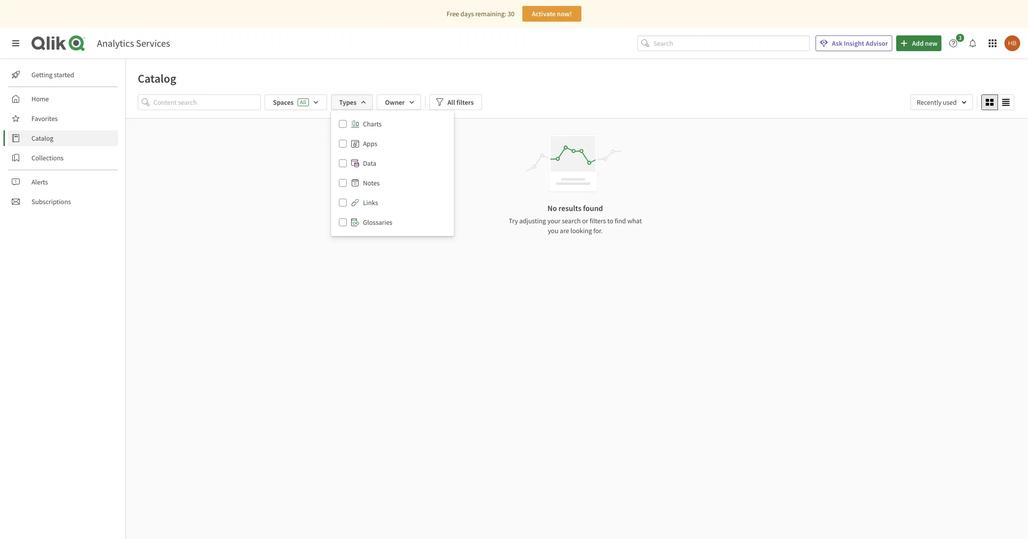 Task type: locate. For each thing, give the bounding box(es) containing it.
3
[[959, 34, 962, 41]]

all for all
[[300, 98, 306, 106]]

0 vertical spatial filters
[[457, 98, 474, 107]]

services
[[136, 37, 170, 49]]

collections link
[[8, 150, 118, 166]]

navigation pane element
[[0, 63, 125, 214]]

all filters
[[448, 98, 474, 107]]

analytics
[[97, 37, 134, 49]]

home link
[[8, 91, 118, 107]]

charts
[[363, 120, 382, 128]]

subscriptions link
[[8, 194, 118, 210]]

found
[[583, 203, 603, 213]]

adjusting
[[519, 217, 546, 225]]

1 vertical spatial filters
[[590, 217, 606, 225]]

catalog
[[138, 71, 176, 86], [31, 134, 53, 143]]

now!
[[557, 9, 572, 18]]

are
[[560, 226, 569, 235]]

add
[[912, 39, 924, 48]]

filters
[[457, 98, 474, 107], [590, 217, 606, 225]]

owner
[[385, 98, 405, 107]]

1 horizontal spatial filters
[[590, 217, 606, 225]]

find
[[615, 217, 626, 225]]

switch view group
[[982, 94, 1015, 110]]

free
[[447, 9, 459, 18]]

new
[[925, 39, 938, 48]]

owner button
[[377, 94, 421, 110]]

0 horizontal spatial all
[[300, 98, 306, 106]]

catalog down favorites
[[31, 134, 53, 143]]

catalog down services
[[138, 71, 176, 86]]

apps
[[363, 139, 377, 148]]

1 horizontal spatial all
[[448, 98, 455, 107]]

1 vertical spatial catalog
[[31, 134, 53, 143]]

glossaries
[[363, 218, 393, 227]]

types button
[[331, 94, 373, 110]]

filters region
[[126, 93, 1028, 236]]

Search text field
[[654, 35, 810, 51]]

0 horizontal spatial catalog
[[31, 134, 53, 143]]

alerts
[[31, 178, 48, 186]]

analytics services
[[97, 37, 170, 49]]

all
[[448, 98, 455, 107], [300, 98, 306, 106]]

howard brown image
[[1005, 35, 1021, 51]]

data
[[363, 159, 376, 168]]

getting
[[31, 70, 53, 79]]

0 horizontal spatial filters
[[457, 98, 474, 107]]

0 vertical spatial catalog
[[138, 71, 176, 86]]

you
[[548, 226, 559, 235]]

activate
[[532, 9, 556, 18]]

free days remaining: 30
[[447, 9, 515, 18]]

favorites
[[31, 114, 58, 123]]

getting started link
[[8, 67, 118, 83]]

all inside "dropdown button"
[[448, 98, 455, 107]]

no results found try adjusting your search or filters to find what you are looking for.
[[509, 203, 642, 235]]

Recently used field
[[911, 94, 973, 110]]

home
[[31, 94, 49, 103]]

catalog link
[[8, 130, 118, 146]]

add new
[[912, 39, 938, 48]]



Task type: vqa. For each thing, say whether or not it's contained in the screenshot.
Getting
yes



Task type: describe. For each thing, give the bounding box(es) containing it.
activate now!
[[532, 9, 572, 18]]

spaces
[[273, 98, 294, 107]]

30
[[508, 9, 515, 18]]

getting started
[[31, 70, 74, 79]]

recently
[[917, 98, 942, 107]]

days
[[461, 9, 474, 18]]

add new button
[[897, 35, 942, 51]]

your
[[548, 217, 561, 225]]

close sidebar menu image
[[12, 39, 20, 47]]

search
[[562, 217, 581, 225]]

insight
[[844, 39, 865, 48]]

ask insight advisor
[[832, 39, 888, 48]]

results
[[559, 203, 582, 213]]

try
[[509, 217, 518, 225]]

links
[[363, 198, 378, 207]]

to
[[608, 217, 614, 225]]

advisor
[[866, 39, 888, 48]]

started
[[54, 70, 74, 79]]

recently used
[[917, 98, 957, 107]]

remaining:
[[475, 9, 506, 18]]

catalog inside navigation pane 'element'
[[31, 134, 53, 143]]

looking
[[571, 226, 592, 235]]

all filters button
[[429, 94, 482, 110]]

subscriptions
[[31, 197, 71, 206]]

ask
[[832, 39, 843, 48]]

Content search text field
[[154, 94, 261, 110]]

all for all filters
[[448, 98, 455, 107]]

searchbar element
[[638, 35, 810, 51]]

ask insight advisor button
[[816, 35, 893, 51]]

notes
[[363, 179, 380, 187]]

alerts link
[[8, 174, 118, 190]]

collections
[[31, 154, 64, 162]]

filters inside no results found try adjusting your search or filters to find what you are looking for.
[[590, 217, 606, 225]]

types
[[339, 98, 357, 107]]

analytics services element
[[97, 37, 170, 49]]

filters inside "dropdown button"
[[457, 98, 474, 107]]

what
[[628, 217, 642, 225]]

favorites link
[[8, 111, 118, 126]]

1 horizontal spatial catalog
[[138, 71, 176, 86]]

for.
[[594, 226, 603, 235]]

3 button
[[946, 34, 967, 51]]

used
[[943, 98, 957, 107]]

or
[[582, 217, 588, 225]]

no
[[548, 203, 557, 213]]

activate now! link
[[523, 6, 582, 22]]



